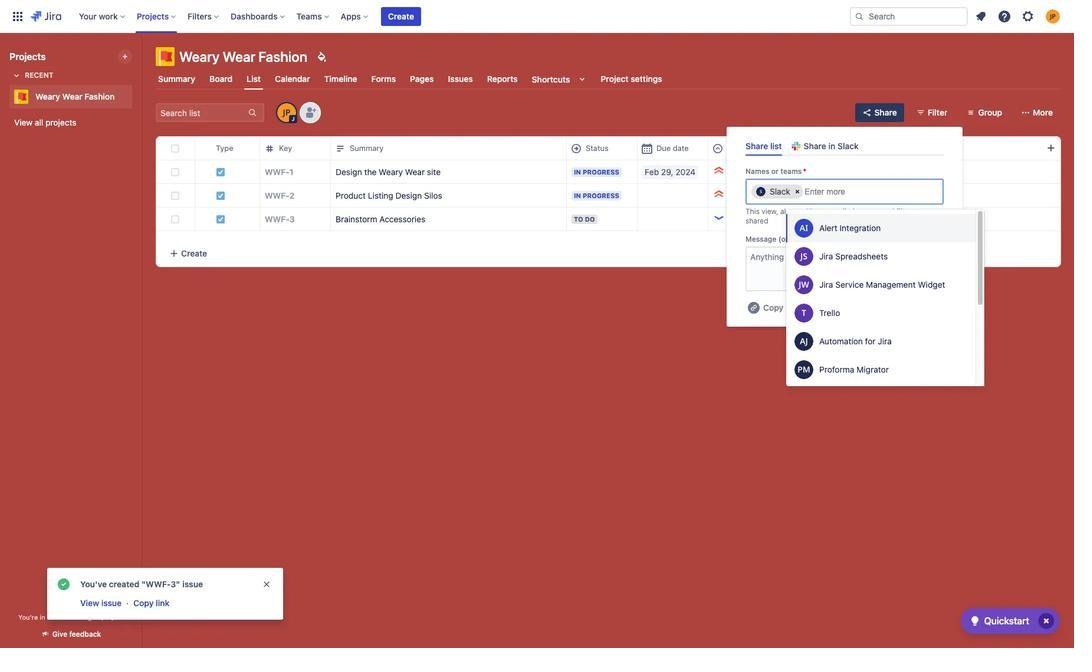Task type: vqa. For each thing, say whether or not it's contained in the screenshot.
'SEARCH FIELD' at the top right of page
no



Task type: describe. For each thing, give the bounding box(es) containing it.
forms link
[[369, 68, 398, 90]]

jira service management widget
[[819, 280, 945, 290]]

jira spreadsheets
[[819, 252, 888, 262]]

wwf-1
[[265, 167, 293, 177]]

reports
[[487, 74, 518, 84]]

accessories
[[379, 214, 425, 224]]

copy inside dropdown button
[[763, 303, 784, 313]]

create project image
[[120, 52, 130, 61]]

alert integration
[[819, 223, 881, 233]]

1
[[289, 167, 293, 177]]

0 vertical spatial fashion
[[258, 48, 307, 65]]

teams
[[781, 167, 802, 176]]

weary wear fashion inside 'link'
[[35, 91, 115, 101]]

created
[[109, 579, 139, 589]]

and
[[882, 207, 894, 216]]

proforma migrator
[[819, 365, 889, 375]]

your work button
[[75, 7, 130, 26]]

work
[[99, 11, 118, 21]]

or
[[771, 167, 779, 176]]

alert integration image
[[795, 219, 813, 238]]

apps button
[[337, 7, 373, 26]]

more button
[[1014, 103, 1060, 122]]

give feedback
[[52, 630, 101, 639]]

1 horizontal spatial design
[[396, 190, 422, 200]]

tab list containing list
[[149, 68, 1067, 90]]

due
[[657, 143, 671, 153]]

in for share
[[829, 141, 835, 151]]

calendar link
[[273, 68, 312, 90]]

board link
[[207, 68, 235, 90]]

view,
[[762, 207, 778, 216]]

row containing wwf-3
[[156, 207, 1061, 231]]

clear image
[[793, 187, 802, 197]]

3"
[[171, 579, 180, 589]]

project
[[101, 613, 123, 621]]

filter
[[928, 107, 948, 117]]

jira spreadsheets image
[[795, 247, 813, 266]]

your
[[79, 11, 97, 21]]

timeline
[[324, 74, 357, 84]]

projects inside dropdown button
[[137, 11, 169, 21]]

trello image
[[795, 304, 813, 323]]

board
[[209, 74, 233, 84]]

1 vertical spatial slack
[[770, 187, 790, 197]]

appswitcher icon image
[[11, 9, 25, 23]]

reports link
[[485, 68, 520, 90]]

forms
[[371, 74, 396, 84]]

share for share
[[874, 107, 897, 117]]

view all projects
[[14, 117, 76, 127]]

0 vertical spatial issue
[[182, 579, 203, 589]]

wwf-3
[[265, 214, 295, 224]]

integration
[[840, 223, 881, 233]]

do
[[585, 215, 595, 223]]

teams button
[[293, 7, 334, 26]]

*
[[803, 167, 807, 176]]

automation for jira
[[819, 336, 892, 346]]

wear inside 'link'
[[62, 91, 82, 101]]

management
[[866, 280, 916, 290]]

slack image
[[756, 187, 766, 197]]

team-
[[53, 613, 71, 621]]

summary link
[[156, 68, 198, 90]]

the
[[364, 167, 377, 177]]

for
[[865, 336, 876, 346]]

your work
[[79, 11, 118, 21]]

task image for wwf-3
[[216, 214, 225, 224]]

quickstart button
[[961, 608, 1060, 634]]

project settings link
[[598, 68, 665, 90]]

product
[[336, 190, 366, 200]]

jira for jira spreadsheets
[[819, 252, 833, 262]]

table containing wwf-1
[[156, 136, 1065, 240]]

sidebar navigation image
[[129, 47, 155, 71]]

view for view all projects
[[14, 117, 33, 127]]

copy link inside button
[[133, 598, 169, 608]]

applied
[[830, 207, 855, 216]]

created
[[798, 143, 827, 153]]

0 vertical spatial slack
[[838, 141, 859, 151]]

pages link
[[408, 68, 436, 90]]

your profile and settings image
[[1046, 9, 1060, 23]]

design the weary wear site
[[336, 167, 441, 177]]

shortcuts button
[[530, 68, 591, 90]]

proforma
[[819, 365, 854, 375]]

this view, along with any applied groups and filters are shared
[[746, 207, 928, 225]]

listing
[[368, 190, 393, 200]]

more
[[1033, 107, 1053, 117]]

1 vertical spatial create button
[[156, 240, 1061, 267]]

1 vertical spatial projects
[[9, 51, 46, 62]]

search image
[[855, 12, 864, 21]]

service
[[835, 280, 864, 290]]

group
[[978, 107, 1002, 117]]

automation for jira image
[[795, 332, 813, 351]]

task image for wwf-2
[[216, 191, 225, 200]]

view issue
[[80, 598, 122, 608]]

dismiss image
[[262, 580, 271, 589]]

calendar
[[275, 74, 310, 84]]

brainstorm accessories
[[336, 214, 425, 224]]

0 horizontal spatial summary
[[158, 74, 195, 84]]

jira for jira service management widget
[[819, 280, 833, 290]]

wear inside row
[[405, 167, 425, 177]]

in progress for product listing design silos
[[574, 191, 619, 199]]

view issue link
[[79, 596, 123, 611]]

date
[[673, 143, 689, 153]]

give
[[52, 630, 67, 639]]

check image
[[968, 614, 982, 628]]

silos
[[424, 190, 442, 200]]

managed
[[71, 613, 100, 621]]

project
[[601, 74, 629, 84]]

filters
[[896, 207, 915, 216]]

"wwf-
[[141, 579, 171, 589]]

alert
[[819, 223, 837, 233]]

names or teams *
[[746, 167, 807, 176]]

wwf- for 3
[[265, 214, 289, 224]]

add people image
[[303, 106, 317, 120]]

fashion inside 'link'
[[85, 91, 115, 101]]

help image
[[997, 9, 1012, 23]]

0 vertical spatial weary
[[179, 48, 220, 65]]

1 vertical spatial issue
[[101, 598, 122, 608]]

feedback
[[69, 630, 101, 639]]

filters
[[188, 11, 212, 21]]

type
[[216, 143, 233, 153]]

0 vertical spatial wear
[[223, 48, 255, 65]]



Task type: locate. For each thing, give the bounding box(es) containing it.
groups
[[857, 207, 880, 216]]

wwf- down wwf-1 link at top
[[265, 190, 289, 200]]

all
[[35, 117, 43, 127]]

1 vertical spatial weary
[[35, 91, 60, 101]]

1 vertical spatial in
[[574, 191, 581, 199]]

design left the the
[[336, 167, 362, 177]]

share inside popup button
[[874, 107, 897, 117]]

share button
[[856, 103, 904, 122]]

2 horizontal spatial wear
[[405, 167, 425, 177]]

0 vertical spatial tab list
[[149, 68, 1067, 90]]

(optional)
[[778, 235, 812, 244]]

wwf- up wwf-2
[[265, 167, 289, 177]]

1 horizontal spatial summary
[[350, 143, 384, 153]]

success image
[[57, 577, 71, 592]]

view for view issue
[[80, 598, 99, 608]]

summary up search list text box
[[158, 74, 195, 84]]

task image for wwf-1
[[216, 167, 225, 177]]

tab list
[[149, 68, 1067, 90], [741, 136, 949, 156]]

create button inside the 'primary' element
[[381, 7, 421, 26]]

in for design the weary wear site
[[574, 168, 581, 175]]

in progress
[[574, 168, 619, 175], [574, 191, 619, 199]]

weary right the the
[[379, 167, 403, 177]]

issue right 3"
[[182, 579, 203, 589]]

in for you're
[[40, 613, 45, 621]]

view left all
[[14, 117, 33, 127]]

2 vertical spatial task image
[[216, 214, 225, 224]]

1 vertical spatial wwf-
[[265, 190, 289, 200]]

2 horizontal spatial share
[[874, 107, 897, 117]]

Names or teams text field
[[805, 187, 848, 197]]

copy link button
[[746, 299, 801, 317]]

james peterson image
[[277, 103, 296, 122]]

0 vertical spatial summary
[[158, 74, 195, 84]]

wear up view all projects link
[[62, 91, 82, 101]]

create button right 'apps' popup button in the top left of the page
[[381, 7, 421, 26]]

share left filter button
[[874, 107, 897, 117]]

1 vertical spatial create
[[181, 248, 207, 258]]

1 horizontal spatial link
[[786, 303, 799, 313]]

3
[[289, 214, 295, 224]]

0 horizontal spatial copy
[[133, 598, 154, 608]]

projects up recent
[[9, 51, 46, 62]]

copy link down jira service management widget image
[[763, 303, 799, 313]]

summary inside table
[[350, 143, 384, 153]]

1 vertical spatial view
[[80, 598, 99, 608]]

issue up project
[[101, 598, 122, 608]]

0 horizontal spatial projects
[[9, 51, 46, 62]]

weary wear fashion
[[179, 48, 307, 65], [35, 91, 115, 101]]

are
[[917, 207, 928, 216]]

weary wear fashion up list
[[179, 48, 307, 65]]

add to starred image
[[129, 90, 143, 104]]

share for share list
[[746, 141, 768, 151]]

dismiss quickstart image
[[1037, 612, 1056, 631]]

pages
[[410, 74, 434, 84]]

filters button
[[184, 7, 224, 26]]

0 horizontal spatial create
[[181, 248, 207, 258]]

a
[[47, 613, 51, 621]]

tab list containing share list
[[741, 136, 949, 156]]

1 wwf- from the top
[[265, 167, 289, 177]]

fashion up calendar
[[258, 48, 307, 65]]

copy link down "wwf-
[[133, 598, 169, 608]]

project settings
[[601, 74, 662, 84]]

1 horizontal spatial weary
[[179, 48, 220, 65]]

0 horizontal spatial in
[[40, 613, 45, 621]]

banner
[[0, 0, 1074, 33]]

banner containing your work
[[0, 0, 1074, 33]]

0 vertical spatial view
[[14, 117, 33, 127]]

1 vertical spatial wear
[[62, 91, 82, 101]]

view all projects link
[[9, 112, 132, 133]]

0 horizontal spatial view
[[14, 117, 33, 127]]

1 vertical spatial in progress
[[574, 191, 619, 199]]

1 horizontal spatial wear
[[223, 48, 255, 65]]

2 in progress from the top
[[574, 191, 619, 199]]

0 vertical spatial in progress
[[574, 168, 619, 175]]

0 vertical spatial create button
[[381, 7, 421, 26]]

0 vertical spatial create
[[388, 11, 414, 21]]

group button
[[959, 103, 1009, 122]]

1 vertical spatial copy link
[[133, 598, 169, 608]]

you've created "wwf-3" issue
[[80, 579, 203, 589]]

share list
[[746, 141, 782, 151]]

row containing wwf-1
[[156, 160, 1061, 184]]

1 vertical spatial link
[[156, 598, 169, 608]]

site
[[427, 167, 441, 177]]

create
[[388, 11, 414, 21], [181, 248, 207, 258]]

along
[[780, 207, 799, 216]]

1 horizontal spatial fashion
[[258, 48, 307, 65]]

product listing design silos
[[336, 190, 442, 200]]

dashboards button
[[227, 7, 289, 26]]

issue
[[182, 579, 203, 589], [101, 598, 122, 608]]

0 horizontal spatial issue
[[101, 598, 122, 608]]

in progress up do
[[574, 191, 619, 199]]

0 vertical spatial weary wear fashion
[[179, 48, 307, 65]]

2 horizontal spatial weary
[[379, 167, 403, 177]]

2 row from the top
[[156, 160, 1061, 184]]

0 horizontal spatial weary
[[35, 91, 60, 101]]

share for share in slack
[[804, 141, 826, 151]]

1 vertical spatial summary
[[350, 143, 384, 153]]

0 horizontal spatial copy link
[[133, 598, 169, 608]]

create button down do
[[156, 240, 1061, 267]]

list
[[247, 74, 261, 84]]

Search field
[[850, 7, 968, 26]]

0 horizontal spatial design
[[336, 167, 362, 177]]

row containing type
[[156, 136, 1061, 160]]

1 horizontal spatial view
[[80, 598, 99, 608]]

0 horizontal spatial wear
[[62, 91, 82, 101]]

2
[[289, 190, 294, 200]]

1 horizontal spatial copy
[[763, 303, 784, 313]]

table
[[156, 136, 1065, 240]]

2 vertical spatial jira
[[878, 336, 892, 346]]

2 vertical spatial wwf-
[[265, 214, 289, 224]]

dashboards
[[231, 11, 278, 21]]

in left the a
[[40, 613, 45, 621]]

4 row from the top
[[156, 207, 1061, 231]]

summary up the the
[[350, 143, 384, 153]]

1 vertical spatial jira
[[819, 280, 833, 290]]

progress down status
[[583, 168, 619, 175]]

you're
[[18, 613, 38, 621]]

settings image
[[1021, 9, 1035, 23]]

jira service management widget image
[[795, 276, 813, 294]]

1 horizontal spatial copy link
[[763, 303, 799, 313]]

jira image
[[31, 9, 61, 23], [31, 9, 61, 23]]

1 horizontal spatial slack
[[838, 141, 859, 151]]

slack left clear icon
[[770, 187, 790, 197]]

0 vertical spatial in
[[829, 141, 835, 151]]

share in slack
[[804, 141, 859, 151]]

3 task image from the top
[[216, 214, 225, 224]]

wwf-3 link
[[265, 213, 295, 225]]

projects
[[137, 11, 169, 21], [9, 51, 46, 62]]

0 vertical spatial copy link
[[763, 303, 799, 313]]

0 horizontal spatial link
[[156, 598, 169, 608]]

1 horizontal spatial create
[[388, 11, 414, 21]]

brainstorm
[[336, 214, 377, 224]]

to do
[[574, 215, 595, 223]]

1 vertical spatial weary wear fashion
[[35, 91, 115, 101]]

in
[[829, 141, 835, 151], [40, 613, 45, 621]]

task image
[[216, 167, 225, 177], [216, 191, 225, 200], [216, 214, 225, 224]]

with
[[801, 207, 815, 216]]

copy inside button
[[133, 598, 154, 608]]

names
[[746, 167, 770, 176]]

share up *
[[804, 141, 826, 151]]

0 horizontal spatial slack
[[770, 187, 790, 197]]

1 vertical spatial task image
[[216, 191, 225, 200]]

1 progress from the top
[[583, 168, 619, 175]]

1 horizontal spatial issue
[[182, 579, 203, 589]]

copy down 'you've created "wwf-3" issue'
[[133, 598, 154, 608]]

jira right jira service management widget image
[[819, 280, 833, 290]]

weary down recent
[[35, 91, 60, 101]]

settings
[[631, 74, 662, 84]]

proforma migrator image
[[795, 361, 813, 379]]

1 horizontal spatial share
[[804, 141, 826, 151]]

timeline link
[[322, 68, 360, 90]]

0 horizontal spatial fashion
[[85, 91, 115, 101]]

apps
[[341, 11, 361, 21]]

this
[[746, 207, 760, 216]]

0 vertical spatial copy
[[763, 303, 784, 313]]

in right the created
[[829, 141, 835, 151]]

1 vertical spatial progress
[[583, 191, 619, 199]]

view up managed
[[80, 598, 99, 608]]

widget
[[918, 280, 945, 290]]

1 horizontal spatial in
[[829, 141, 835, 151]]

2 wwf- from the top
[[265, 190, 289, 200]]

status
[[586, 143, 609, 153]]

progress up do
[[583, 191, 619, 199]]

copy link inside dropdown button
[[763, 303, 799, 313]]

slack right the created
[[838, 141, 859, 151]]

1 vertical spatial design
[[396, 190, 422, 200]]

2 task image from the top
[[216, 191, 225, 200]]

3 wwf- from the top
[[265, 214, 289, 224]]

jira right for
[[878, 336, 892, 346]]

design up accessories
[[396, 190, 422, 200]]

issues
[[448, 74, 473, 84]]

2 progress from the top
[[583, 191, 619, 199]]

2 vertical spatial weary
[[379, 167, 403, 177]]

create inside the 'primary' element
[[388, 11, 414, 21]]

projects
[[45, 117, 76, 127]]

2 vertical spatial wear
[[405, 167, 425, 177]]

priority
[[727, 143, 753, 153]]

link inside button
[[156, 598, 169, 608]]

1 task image from the top
[[216, 167, 225, 177]]

1 vertical spatial in
[[40, 613, 45, 621]]

3 row from the top
[[156, 183, 1061, 208]]

wear up list
[[223, 48, 255, 65]]

1 vertical spatial copy
[[133, 598, 154, 608]]

give feedback button
[[33, 625, 108, 644]]

shortcuts
[[532, 74, 570, 84]]

wwf- down 'wwf-2' link on the top
[[265, 214, 289, 224]]

set background color image
[[314, 50, 329, 64]]

0 horizontal spatial share
[[746, 141, 768, 151]]

wwf- for 2
[[265, 190, 289, 200]]

progress for design the weary wear site
[[583, 168, 619, 175]]

weary inside row
[[379, 167, 403, 177]]

0 vertical spatial task image
[[216, 167, 225, 177]]

filter button
[[909, 103, 955, 122]]

link down jira service management widget image
[[786, 303, 799, 313]]

migrator
[[857, 365, 889, 375]]

to
[[574, 215, 583, 223]]

1 in progress from the top
[[574, 168, 619, 175]]

0 vertical spatial design
[[336, 167, 362, 177]]

link inside dropdown button
[[786, 303, 799, 313]]

summary
[[158, 74, 195, 84], [350, 143, 384, 153]]

2 in from the top
[[574, 191, 581, 199]]

Message (optional) text field
[[746, 247, 944, 292]]

fashion left add to starred icon at left
[[85, 91, 115, 101]]

key
[[279, 143, 292, 153]]

primary element
[[7, 0, 850, 33]]

link
[[786, 303, 799, 313], [156, 598, 169, 608]]

copy link button
[[132, 596, 171, 611]]

0 vertical spatial in
[[574, 168, 581, 175]]

projects right the work in the top of the page
[[137, 11, 169, 21]]

collapse recent projects image
[[9, 68, 24, 83]]

0 vertical spatial projects
[[137, 11, 169, 21]]

projects button
[[133, 7, 181, 26]]

weary wear fashion up view all projects link
[[35, 91, 115, 101]]

row containing wwf-2
[[156, 183, 1061, 208]]

you're in a team-managed project
[[18, 613, 123, 621]]

Search list text field
[[157, 104, 247, 121]]

notifications image
[[974, 9, 988, 23]]

link down "wwf-
[[156, 598, 169, 608]]

in
[[574, 168, 581, 175], [574, 191, 581, 199]]

copy left trello image
[[763, 303, 784, 313]]

1 horizontal spatial projects
[[137, 11, 169, 21]]

weary inside 'link'
[[35, 91, 60, 101]]

1 in from the top
[[574, 168, 581, 175]]

wwf-2 link
[[265, 190, 294, 201]]

message (optional)
[[746, 235, 812, 244]]

issues link
[[446, 68, 475, 90]]

quickstart
[[984, 616, 1029, 626]]

1 horizontal spatial weary wear fashion
[[179, 48, 307, 65]]

spreadsheets
[[835, 252, 888, 262]]

progress for product listing design silos
[[583, 191, 619, 199]]

share left list
[[746, 141, 768, 151]]

slack
[[838, 141, 859, 151], [770, 187, 790, 197]]

wwf- for 1
[[265, 167, 289, 177]]

weary up board
[[179, 48, 220, 65]]

in progress down status
[[574, 168, 619, 175]]

in progress for design the weary wear site
[[574, 168, 619, 175]]

0 vertical spatial jira
[[819, 252, 833, 262]]

in for product listing design silos
[[574, 191, 581, 199]]

row
[[156, 136, 1061, 160], [156, 160, 1061, 184], [156, 183, 1061, 208], [156, 207, 1061, 231]]

0 vertical spatial link
[[786, 303, 799, 313]]

0 vertical spatial progress
[[583, 168, 619, 175]]

1 vertical spatial tab list
[[741, 136, 949, 156]]

due date
[[657, 143, 689, 153]]

0 vertical spatial wwf-
[[265, 167, 289, 177]]

fashion
[[258, 48, 307, 65], [85, 91, 115, 101]]

jira right jira spreadsheets 'icon'
[[819, 252, 833, 262]]

trello
[[819, 308, 840, 318]]

1 vertical spatial fashion
[[85, 91, 115, 101]]

wear left site
[[405, 167, 425, 177]]

0 horizontal spatial weary wear fashion
[[35, 91, 115, 101]]

1 row from the top
[[156, 136, 1061, 160]]



